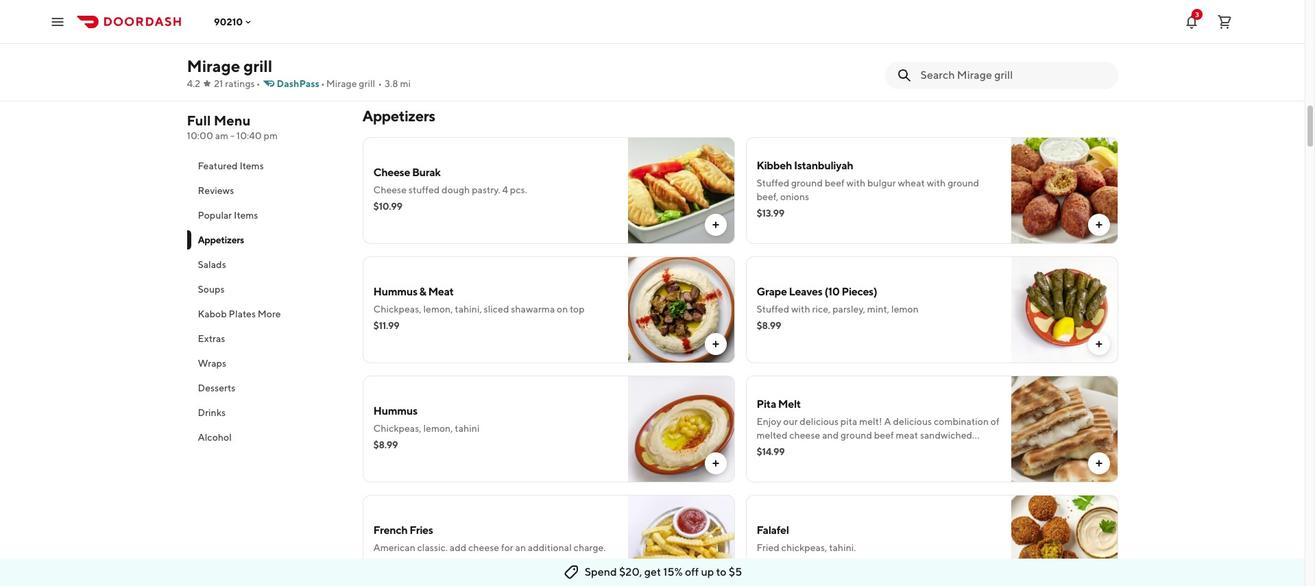 Task type: vqa. For each thing, say whether or not it's contained in the screenshot.
order.
no



Task type: describe. For each thing, give the bounding box(es) containing it.
popular
[[198, 210, 232, 221]]

rice, inside delicious and flavorful lamb chops served with basmati rice, our signature house salad, hummus, and a grilled tomato and pepper.
[[374, 24, 392, 35]]

flavorful
[[434, 10, 471, 21]]

plates
[[229, 309, 256, 320]]

2 cheese from the top
[[374, 185, 407, 196]]

kibbeh istanbuliyah image
[[1012, 137, 1119, 244]]

and inside pita melt enjoy our delicious pita melt! a delicious combination of melted cheese and ground beef meat sandwiched between two pita breads. delicious!
[[823, 430, 839, 441]]

featured items button
[[187, 154, 346, 178]]

full menu 10:00 am - 10:40 pm
[[187, 113, 278, 141]]

stuffed
[[409, 185, 440, 196]]

notification bell image
[[1184, 13, 1201, 30]]

bulgur
[[868, 178, 897, 189]]

delicious!
[[869, 444, 912, 455]]

wraps
[[198, 358, 226, 369]]

$7.99 inside french fries american classic. add cheese for an additional charge. $7.99
[[374, 559, 397, 570]]

top
[[570, 304, 585, 315]]

$10.99 inside cheese burak cheese stuffed dough pastry. 4 pcs. $10.99
[[374, 201, 403, 212]]

full
[[187, 113, 211, 128]]

3
[[1196, 10, 1200, 18]]

a
[[569, 24, 574, 35]]

melt
[[779, 398, 801, 411]]

pm
[[264, 130, 278, 141]]

mi
[[400, 78, 411, 89]]

$20,
[[619, 566, 643, 579]]

melt!
[[860, 416, 883, 427]]

beef inside pita melt enjoy our delicious pita melt! a delicious combination of melted cheese and ground beef meat sandwiched between two pita breads. delicious!
[[875, 430, 895, 441]]

wheat
[[898, 178, 925, 189]]

add item to cart image for cheese burak
[[710, 220, 721, 231]]

two
[[798, 444, 814, 455]]

ratings
[[225, 78, 255, 89]]

between
[[757, 444, 796, 455]]

2 delicious from the left
[[894, 416, 933, 427]]

featured items
[[198, 161, 264, 172]]

grape leaves (10 pieces) stuffed with rice, parsley, mint, lemon $8.99
[[757, 285, 919, 331]]

reviews
[[198, 185, 234, 196]]

falafel
[[757, 524, 790, 537]]

salad,
[[481, 24, 506, 35]]

kibbeh
[[757, 159, 793, 172]]

fried
[[757, 543, 780, 554]]

featured
[[198, 161, 238, 172]]

falafel image
[[1012, 495, 1119, 587]]

tahini,
[[455, 304, 482, 315]]

to
[[717, 566, 727, 579]]

stuffed inside 'kibbeh istanbuliyah stuffed ground beef with bulgur wheat with ground beef, onions $13.99'
[[757, 178, 790, 189]]

burak
[[412, 166, 441, 179]]

$29.99
[[374, 40, 403, 51]]

soups button
[[187, 277, 346, 302]]

our inside delicious and flavorful lamb chops served with basmati rice, our signature house salad, hummus, and a grilled tomato and pepper.
[[394, 24, 409, 35]]

breads.
[[835, 444, 867, 455]]

1 horizontal spatial $10.99
[[757, 40, 786, 51]]

with left bulgur
[[847, 178, 866, 189]]

Item Search search field
[[921, 68, 1108, 83]]

kibbeh istanbuliyah stuffed ground beef with bulgur wheat with ground beef, onions $13.99
[[757, 159, 980, 219]]

hummus & meat chickpeas, lemon, tahini, sliced shawarma on top $11.99
[[374, 285, 585, 331]]

mint,
[[868, 304, 890, 315]]

tahini
[[455, 423, 480, 434]]

kabob plates more button
[[187, 302, 346, 327]]

grill for mirage grill
[[244, 56, 273, 75]]

lamb
[[472, 10, 494, 21]]

with right wheat
[[927, 178, 946, 189]]

lemon
[[892, 304, 919, 315]]

1 vertical spatial pita
[[816, 444, 833, 455]]

leaves
[[789, 285, 823, 298]]

&
[[420, 285, 426, 298]]

and left a
[[550, 24, 567, 35]]

grilled
[[575, 24, 603, 35]]

kabob plates more
[[198, 309, 281, 320]]

mirage grill
[[187, 56, 273, 75]]

fries
[[410, 524, 433, 537]]

rice, inside grape leaves (10 pieces) stuffed with rice, parsley, mint, lemon $8.99
[[813, 304, 831, 315]]

off
[[685, 566, 699, 579]]

meat
[[896, 430, 919, 441]]

1 vertical spatial appetizers
[[198, 235, 244, 246]]

popular items button
[[187, 203, 346, 228]]

mirage for mirage grill
[[187, 56, 240, 75]]

mirage for mirage grill • 3.8 mi
[[326, 78, 357, 89]]

melted
[[757, 430, 788, 441]]

alcohol
[[198, 432, 232, 443]]

extras button
[[187, 327, 346, 351]]

• for 21 ratings •
[[256, 78, 260, 89]]

lemon, inside hummus & meat chickpeas, lemon, tahini, sliced shawarma on top $11.99
[[424, 304, 453, 315]]

tomato
[[374, 38, 405, 49]]

15%
[[664, 566, 683, 579]]

french
[[374, 524, 408, 537]]

served
[[524, 10, 554, 21]]

pastry.
[[472, 185, 501, 196]]

(10
[[825, 285, 840, 298]]

dough
[[442, 185, 470, 196]]

90210 button
[[214, 16, 254, 27]]

popular items
[[198, 210, 258, 221]]

cheese inside french fries american classic. add cheese for an additional charge. $7.99
[[469, 543, 500, 554]]

10:40
[[237, 130, 262, 141]]

am
[[215, 130, 229, 141]]

and up signature
[[416, 10, 432, 21]]

desserts button
[[187, 376, 346, 401]]

falafel fried chickpeas, tahini. $7.99
[[757, 524, 857, 570]]

1 cheese from the top
[[374, 166, 410, 179]]

up
[[701, 566, 715, 579]]

more
[[258, 309, 281, 320]]

with inside delicious and flavorful lamb chops served with basmati rice, our signature house salad, hummus, and a grilled tomato and pepper.
[[555, 10, 574, 21]]

10:00
[[187, 130, 213, 141]]

enjoy
[[757, 416, 782, 427]]

kabob
[[198, 309, 227, 320]]



Task type: locate. For each thing, give the bounding box(es) containing it.
stuffed
[[757, 178, 790, 189], [757, 304, 790, 315]]

pita melt image
[[1012, 376, 1119, 483]]

grill for mirage grill • 3.8 mi
[[359, 78, 375, 89]]

4
[[503, 185, 508, 196]]

combination
[[935, 416, 989, 427]]

0 horizontal spatial $7.99
[[374, 559, 397, 570]]

0 vertical spatial $10.99
[[757, 40, 786, 51]]

1 vertical spatial cheese
[[469, 543, 500, 554]]

items inside button
[[240, 161, 264, 172]]

0 items, open order cart image
[[1217, 13, 1234, 30]]

1 horizontal spatial appetizers
[[363, 107, 435, 125]]

hummus inside hummus chickpeas, lemon, tahini $8.99
[[374, 405, 418, 418]]

-
[[230, 130, 235, 141]]

1 horizontal spatial our
[[784, 416, 798, 427]]

0 vertical spatial rice,
[[374, 24, 392, 35]]

2 horizontal spatial •
[[378, 78, 382, 89]]

salads
[[198, 259, 226, 270]]

french fries image
[[628, 495, 735, 587]]

1 vertical spatial mirage
[[326, 78, 357, 89]]

beef
[[825, 178, 845, 189], [875, 430, 895, 441]]

classic.
[[418, 543, 448, 554]]

2 $7.99 from the left
[[757, 559, 780, 570]]

add item to cart image for tahini
[[710, 458, 721, 469]]

• right ratings
[[256, 78, 260, 89]]

items inside button
[[234, 210, 258, 221]]

stuffed up beef,
[[757, 178, 790, 189]]

hummus & meat image
[[628, 257, 735, 364]]

2 • from the left
[[321, 78, 325, 89]]

drinks
[[198, 408, 226, 419]]

add item to cart image
[[1094, 220, 1105, 231], [710, 339, 721, 350], [1094, 339, 1105, 350], [710, 458, 721, 469], [710, 578, 721, 587]]

with up a
[[555, 10, 574, 21]]

90210
[[214, 16, 243, 27]]

$11.99
[[374, 320, 400, 331]]

wraps button
[[187, 351, 346, 376]]

2 vertical spatial add item to cart image
[[1094, 458, 1105, 469]]

$14.99
[[757, 447, 785, 458]]

grill
[[244, 56, 273, 75], [359, 78, 375, 89]]

•
[[256, 78, 260, 89], [321, 78, 325, 89], [378, 78, 382, 89]]

1 vertical spatial chickpeas,
[[374, 423, 422, 434]]

rice, down (10
[[813, 304, 831, 315]]

cheese left stuffed
[[374, 185, 407, 196]]

1 vertical spatial cheese
[[374, 185, 407, 196]]

mirage grill • 3.8 mi
[[326, 78, 411, 89]]

1 horizontal spatial •
[[321, 78, 325, 89]]

items for popular items
[[234, 210, 258, 221]]

• right 'dashpass'
[[321, 78, 325, 89]]

pita
[[841, 416, 858, 427], [816, 444, 833, 455]]

our
[[394, 24, 409, 35], [784, 416, 798, 427]]

charge.
[[574, 543, 606, 554]]

1 • from the left
[[256, 78, 260, 89]]

1 horizontal spatial delicious
[[894, 416, 933, 427]]

pita right two
[[816, 444, 833, 455]]

delicious
[[374, 10, 414, 21]]

cheese burak image
[[628, 137, 735, 244]]

lamb chops plate image
[[628, 0, 735, 77]]

1 $7.99 from the left
[[374, 559, 397, 570]]

hummus for hummus & meat
[[374, 285, 418, 298]]

hummus,
[[508, 24, 548, 35]]

spend
[[585, 566, 617, 579]]

ground up breads.
[[841, 430, 873, 441]]

tahini.
[[830, 543, 857, 554]]

0 vertical spatial grill
[[244, 56, 273, 75]]

1 horizontal spatial $7.99
[[757, 559, 780, 570]]

with
[[555, 10, 574, 21], [847, 178, 866, 189], [927, 178, 946, 189], [792, 304, 811, 315]]

0 vertical spatial appetizers
[[363, 107, 435, 125]]

3 • from the left
[[378, 78, 382, 89]]

0 horizontal spatial delicious
[[800, 416, 839, 427]]

and down signature
[[407, 38, 423, 49]]

$8.99 inside grape leaves (10 pieces) stuffed with rice, parsley, mint, lemon $8.99
[[757, 320, 782, 331]]

0 horizontal spatial cheese
[[469, 543, 500, 554]]

0 vertical spatial pita
[[841, 416, 858, 427]]

our down delicious
[[394, 24, 409, 35]]

1 vertical spatial stuffed
[[757, 304, 790, 315]]

extras
[[198, 333, 225, 344]]

1 vertical spatial hummus
[[374, 405, 418, 418]]

open menu image
[[49, 13, 66, 30]]

appetizers down popular
[[198, 235, 244, 246]]

2 chickpeas, from the top
[[374, 423, 422, 434]]

$13.99
[[757, 208, 785, 219]]

tabbouleh image
[[1012, 0, 1119, 77]]

appetizers
[[363, 107, 435, 125], [198, 235, 244, 246]]

lemon, left tahini
[[424, 423, 453, 434]]

2 lemon, from the top
[[424, 423, 453, 434]]

0 horizontal spatial beef
[[825, 178, 845, 189]]

grill left 3.8
[[359, 78, 375, 89]]

pieces)
[[842, 285, 878, 298]]

0 vertical spatial lemon,
[[424, 304, 453, 315]]

hummus image
[[628, 376, 735, 483]]

our inside pita melt enjoy our delicious pita melt! a delicious combination of melted cheese and ground beef meat sandwiched between two pita breads. delicious!
[[784, 416, 798, 427]]

0 horizontal spatial $10.99
[[374, 201, 403, 212]]

1 horizontal spatial ground
[[841, 430, 873, 441]]

hummus for hummus
[[374, 405, 418, 418]]

of
[[991, 416, 1000, 427]]

grill up ratings
[[244, 56, 273, 75]]

1 vertical spatial rice,
[[813, 304, 831, 315]]

add item to cart image for pieces)
[[1094, 339, 1105, 350]]

1 vertical spatial lemon,
[[424, 423, 453, 434]]

$8.99 inside hummus chickpeas, lemon, tahini $8.99
[[374, 440, 398, 451]]

1 vertical spatial add item to cart image
[[710, 220, 721, 231]]

pita melt enjoy our delicious pita melt! a delicious combination of melted cheese and ground beef meat sandwiched between two pita breads. delicious!
[[757, 398, 1000, 455]]

ground right wheat
[[948, 178, 980, 189]]

meat
[[428, 285, 454, 298]]

pita
[[757, 398, 777, 411]]

hummus chickpeas, lemon, tahini $8.99
[[374, 405, 480, 451]]

mirage right dashpass •
[[326, 78, 357, 89]]

ground up the onions
[[792, 178, 823, 189]]

stuffed down the grape
[[757, 304, 790, 315]]

1 lemon, from the top
[[424, 304, 453, 315]]

delicious and flavorful lamb chops served with basmati rice, our signature house salad, hummus, and a grilled tomato and pepper.
[[374, 10, 611, 49]]

add item to cart image
[[1094, 52, 1105, 63], [710, 220, 721, 231], [1094, 458, 1105, 469]]

• for mirage grill • 3.8 mi
[[378, 78, 382, 89]]

0 vertical spatial $8.99
[[757, 320, 782, 331]]

mirage up 21
[[187, 56, 240, 75]]

chickpeas, inside hummus chickpeas, lemon, tahini $8.99
[[374, 423, 422, 434]]

lemon, down meat
[[424, 304, 453, 315]]

0 horizontal spatial $8.99
[[374, 440, 398, 451]]

beef down istanbuliyah
[[825, 178, 845, 189]]

stuffed inside grape leaves (10 pieces) stuffed with rice, parsley, mint, lemon $8.99
[[757, 304, 790, 315]]

0 horizontal spatial •
[[256, 78, 260, 89]]

$7.99 inside falafel fried chickpeas, tahini. $7.99
[[757, 559, 780, 570]]

lemon, inside hummus chickpeas, lemon, tahini $8.99
[[424, 423, 453, 434]]

1 chickpeas, from the top
[[374, 304, 422, 315]]

ground inside pita melt enjoy our delicious pita melt! a delicious combination of melted cheese and ground beef meat sandwiched between two pita breads. delicious!
[[841, 430, 873, 441]]

1 horizontal spatial beef
[[875, 430, 895, 441]]

add item to cart image for chickpeas,
[[710, 339, 721, 350]]

0 horizontal spatial mirage
[[187, 56, 240, 75]]

and up breads.
[[823, 430, 839, 441]]

0 vertical spatial cheese
[[790, 430, 821, 441]]

delicious up the "meat"
[[894, 416, 933, 427]]

grape leaves (10 pieces) image
[[1012, 257, 1119, 364]]

shawarma
[[511, 304, 555, 315]]

grape
[[757, 285, 787, 298]]

$10.99
[[757, 40, 786, 51], [374, 201, 403, 212]]

ground
[[792, 178, 823, 189], [948, 178, 980, 189], [841, 430, 873, 441]]

beef down a
[[875, 430, 895, 441]]

items right popular
[[234, 210, 258, 221]]

sandwiched
[[921, 430, 973, 441]]

3.8
[[385, 78, 398, 89]]

istanbuliyah
[[794, 159, 854, 172]]

chickpeas, inside hummus & meat chickpeas, lemon, tahini, sliced shawarma on top $11.99
[[374, 304, 422, 315]]

0 vertical spatial beef
[[825, 178, 845, 189]]

4.2
[[187, 78, 200, 89]]

0 horizontal spatial grill
[[244, 56, 273, 75]]

$7.99 down fried
[[757, 559, 780, 570]]

1 horizontal spatial pita
[[841, 416, 858, 427]]

0 vertical spatial our
[[394, 24, 409, 35]]

pita left melt!
[[841, 416, 858, 427]]

our down melt
[[784, 416, 798, 427]]

• left 3.8
[[378, 78, 382, 89]]

0 vertical spatial hummus
[[374, 285, 418, 298]]

rice,
[[374, 24, 392, 35], [813, 304, 831, 315]]

0 vertical spatial stuffed
[[757, 178, 790, 189]]

add item to cart image for classic.
[[710, 578, 721, 587]]

with inside grape leaves (10 pieces) stuffed with rice, parsley, mint, lemon $8.99
[[792, 304, 811, 315]]

0 horizontal spatial our
[[394, 24, 409, 35]]

american
[[374, 543, 416, 554]]

1 hummus from the top
[[374, 285, 418, 298]]

sliced
[[484, 304, 509, 315]]

an
[[516, 543, 526, 554]]

for
[[502, 543, 514, 554]]

0 vertical spatial mirage
[[187, 56, 240, 75]]

1 vertical spatial beef
[[875, 430, 895, 441]]

1 vertical spatial items
[[234, 210, 258, 221]]

basmati
[[576, 10, 611, 21]]

with down leaves
[[792, 304, 811, 315]]

cheese up two
[[790, 430, 821, 441]]

0 horizontal spatial ground
[[792, 178, 823, 189]]

a
[[885, 416, 892, 427]]

hummus
[[374, 285, 418, 298], [374, 405, 418, 418]]

add item to cart image for pita melt
[[1094, 458, 1105, 469]]

items for featured items
[[240, 161, 264, 172]]

hummus inside hummus & meat chickpeas, lemon, tahini, sliced shawarma on top $11.99
[[374, 285, 418, 298]]

1 delicious from the left
[[800, 416, 839, 427]]

0 vertical spatial items
[[240, 161, 264, 172]]

add
[[450, 543, 467, 554]]

cheese left for
[[469, 543, 500, 554]]

0 vertical spatial add item to cart image
[[1094, 52, 1105, 63]]

beef,
[[757, 191, 779, 202]]

items up reviews button
[[240, 161, 264, 172]]

soups
[[198, 284, 225, 295]]

1 horizontal spatial cheese
[[790, 430, 821, 441]]

1 horizontal spatial mirage
[[326, 78, 357, 89]]

1 vertical spatial $8.99
[[374, 440, 398, 451]]

0 horizontal spatial rice,
[[374, 24, 392, 35]]

house
[[453, 24, 480, 35]]

1 horizontal spatial grill
[[359, 78, 375, 89]]

2 stuffed from the top
[[757, 304, 790, 315]]

1 horizontal spatial $8.99
[[757, 320, 782, 331]]

1 stuffed from the top
[[757, 178, 790, 189]]

$7.99 down american
[[374, 559, 397, 570]]

on
[[557, 304, 568, 315]]

0 vertical spatial chickpeas,
[[374, 304, 422, 315]]

1 vertical spatial $10.99
[[374, 201, 403, 212]]

appetizers down mi
[[363, 107, 435, 125]]

cheese left "burak"
[[374, 166, 410, 179]]

chops
[[496, 10, 522, 21]]

0 vertical spatial cheese
[[374, 166, 410, 179]]

0 horizontal spatial pita
[[816, 444, 833, 455]]

1 vertical spatial our
[[784, 416, 798, 427]]

cheese inside pita melt enjoy our delicious pita melt! a delicious combination of melted cheese and ground beef meat sandwiched between two pita breads. delicious!
[[790, 430, 821, 441]]

french fries american classic. add cheese for an additional charge. $7.99
[[374, 524, 606, 570]]

0 horizontal spatial appetizers
[[198, 235, 244, 246]]

dashpass
[[277, 78, 320, 89]]

delicious up two
[[800, 416, 839, 427]]

21
[[214, 78, 223, 89]]

rice, up tomato
[[374, 24, 392, 35]]

1 horizontal spatial rice,
[[813, 304, 831, 315]]

2 hummus from the top
[[374, 405, 418, 418]]

add item to cart image for ground
[[1094, 220, 1105, 231]]

2 horizontal spatial ground
[[948, 178, 980, 189]]

21 ratings •
[[214, 78, 260, 89]]

signature
[[410, 24, 451, 35]]

cheese burak cheese stuffed dough pastry. 4 pcs. $10.99
[[374, 166, 528, 212]]

1 vertical spatial grill
[[359, 78, 375, 89]]

get
[[645, 566, 662, 579]]

$5
[[729, 566, 743, 579]]

pcs.
[[510, 185, 528, 196]]

beef inside 'kibbeh istanbuliyah stuffed ground beef with bulgur wheat with ground beef, onions $13.99'
[[825, 178, 845, 189]]



